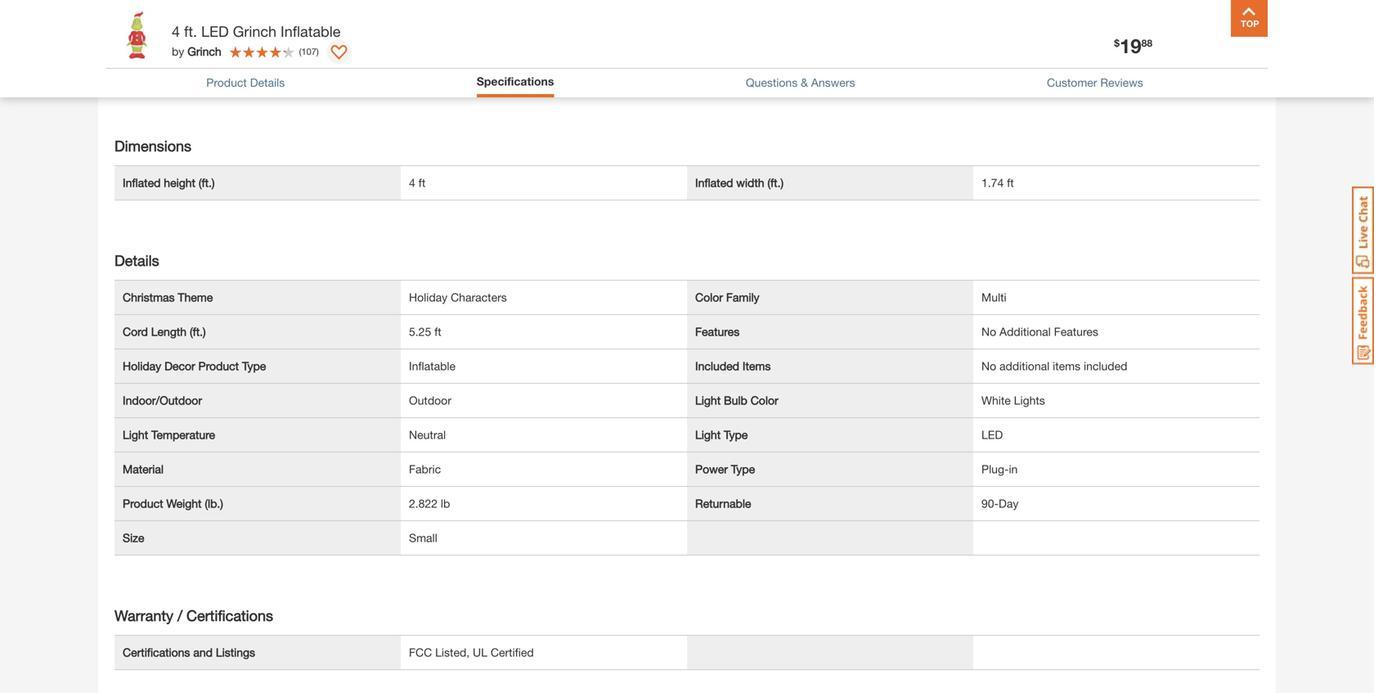 Task type: vqa. For each thing, say whether or not it's contained in the screenshot.


Task type: locate. For each thing, give the bounding box(es) containing it.
0 horizontal spatial led
[[201, 23, 229, 40]]

inflated left "width"
[[696, 176, 734, 189]]

product down material
[[123, 497, 163, 510]]

grinch up the 'product details'
[[233, 23, 277, 40]]

inflated
[[123, 176, 161, 189], [696, 176, 734, 189]]

1 horizontal spatial 4
[[409, 176, 416, 189]]

certifications up "listings"
[[187, 607, 273, 624]]

2.822 lb
[[409, 497, 450, 510]]

0 vertical spatial inflatable
[[281, 23, 341, 40]]

1 horizontal spatial inflatable
[[409, 359, 456, 373]]

holiday down cord
[[123, 359, 161, 373]]

2 vertical spatial product
[[123, 497, 163, 510]]

certifications down warranty at the bottom left of the page
[[123, 646, 190, 659]]

$
[[1115, 37, 1120, 49]]

details down "4 ft. led grinch inflatable"
[[250, 76, 285, 89]]

grinch down ft.
[[188, 45, 222, 58]]

small
[[409, 531, 438, 544]]

led right ft.
[[201, 23, 229, 40]]

0 vertical spatial holiday
[[409, 290, 448, 304]]

color right bulb at the bottom right of the page
[[751, 393, 779, 407]]

product details button
[[206, 74, 285, 91], [206, 74, 285, 91]]

length
[[151, 325, 187, 338]]

dimensions
[[115, 137, 192, 155]]

1 horizontal spatial details
[[250, 76, 285, 89]]

0 vertical spatial no
[[982, 325, 997, 338]]

1 vertical spatial color
[[751, 393, 779, 407]]

0 vertical spatial color
[[696, 290, 723, 304]]

0 horizontal spatial ft
[[419, 176, 426, 189]]

1 horizontal spatial holiday
[[409, 290, 448, 304]]

0 horizontal spatial features
[[696, 325, 740, 338]]

features up items at the right of page
[[1055, 325, 1099, 338]]

color
[[696, 290, 723, 304], [751, 393, 779, 407]]

(ft.)
[[199, 176, 215, 189], [768, 176, 784, 189], [190, 325, 206, 338]]

included
[[1084, 359, 1128, 373]]

holiday for holiday characters
[[409, 290, 448, 304]]

holiday
[[409, 290, 448, 304], [123, 359, 161, 373]]

live chat image
[[1353, 187, 1375, 274]]

holiday up 5.25 ft on the top of the page
[[409, 290, 448, 304]]

product for product details
[[206, 76, 247, 89]]

5.25 ft
[[409, 325, 442, 338]]

2 vertical spatial type
[[731, 462, 755, 476]]

product down by grinch
[[206, 76, 247, 89]]

outdoor
[[409, 393, 452, 407]]

1 vertical spatial led
[[982, 428, 1004, 441]]

0 vertical spatial product
[[206, 76, 247, 89]]

light up material
[[123, 428, 148, 441]]

type right power
[[731, 462, 755, 476]]

plug-in
[[982, 462, 1018, 476]]

features up included
[[696, 325, 740, 338]]

90-day
[[982, 497, 1019, 510]]

1 vertical spatial grinch
[[188, 45, 222, 58]]

led up plug-
[[982, 428, 1004, 441]]

2.822
[[409, 497, 438, 510]]

0 vertical spatial led
[[201, 23, 229, 40]]

certified
[[491, 646, 534, 659]]

/
[[178, 607, 183, 624]]

1 horizontal spatial ft
[[435, 325, 442, 338]]

ft for 5.25 ft
[[435, 325, 442, 338]]

2 inflated from the left
[[696, 176, 734, 189]]

product for product weight (lb.)
[[123, 497, 163, 510]]

0 vertical spatial grinch
[[233, 23, 277, 40]]

details
[[250, 76, 285, 89], [115, 251, 159, 269]]

2 no from the top
[[982, 359, 997, 373]]

0 horizontal spatial inflated
[[123, 176, 161, 189]]

lights
[[1015, 393, 1046, 407]]

product image image
[[110, 8, 164, 61]]

material
[[123, 462, 164, 476]]

inflatable up outdoor
[[409, 359, 456, 373]]

light
[[696, 393, 721, 407], [123, 428, 148, 441], [696, 428, 721, 441]]

details up christmas
[[115, 251, 159, 269]]

and
[[193, 646, 213, 659]]

light left bulb at the bottom right of the page
[[696, 393, 721, 407]]

type for neutral
[[724, 428, 748, 441]]

( 107 )
[[299, 46, 319, 57]]

decor
[[165, 359, 195, 373]]

no down "multi"
[[982, 325, 997, 338]]

color family
[[696, 290, 760, 304]]

1 horizontal spatial led
[[982, 428, 1004, 441]]

no additional features
[[982, 325, 1099, 338]]

0 horizontal spatial inflatable
[[281, 23, 341, 40]]

2 horizontal spatial ft
[[1008, 176, 1015, 189]]

family
[[727, 290, 760, 304]]

1 vertical spatial details
[[115, 251, 159, 269]]

(ft.) right height
[[199, 176, 215, 189]]

(ft.) for cord length (ft.)
[[190, 325, 206, 338]]

0 horizontal spatial holiday
[[123, 359, 161, 373]]

questions & answers button
[[746, 74, 856, 91], [746, 74, 856, 91]]

color left family
[[696, 290, 723, 304]]

1 vertical spatial type
[[724, 428, 748, 441]]

grinch
[[233, 23, 277, 40], [188, 45, 222, 58]]

included items
[[696, 359, 771, 373]]

1 horizontal spatial features
[[1055, 325, 1099, 338]]

neutral
[[409, 428, 446, 441]]

4
[[172, 23, 180, 40], [409, 176, 416, 189]]

ft for 4 ft
[[419, 176, 426, 189]]

light up power
[[696, 428, 721, 441]]

1 vertical spatial holiday
[[123, 359, 161, 373]]

0 horizontal spatial 4
[[172, 23, 180, 40]]

items
[[1053, 359, 1081, 373]]

(ft.) for inflated width (ft.)
[[768, 176, 784, 189]]

christmas
[[123, 290, 175, 304]]

type right decor
[[242, 359, 266, 373]]

holiday characters
[[409, 290, 507, 304]]

1 horizontal spatial inflated
[[696, 176, 734, 189]]

107
[[302, 46, 317, 57]]

multi
[[982, 290, 1007, 304]]

1 vertical spatial no
[[982, 359, 997, 373]]

0 vertical spatial type
[[242, 359, 266, 373]]

&
[[801, 76, 809, 89]]

day
[[999, 497, 1019, 510]]

$ 19 88
[[1115, 34, 1153, 57]]

inflated left height
[[123, 176, 161, 189]]

inflatable
[[281, 23, 341, 40], [409, 359, 456, 373]]

light temperature
[[123, 428, 215, 441]]

product details
[[206, 76, 285, 89]]

certifications
[[187, 607, 273, 624], [123, 646, 190, 659]]

light for light temperature
[[123, 428, 148, 441]]

1 vertical spatial certifications
[[123, 646, 190, 659]]

no
[[982, 325, 997, 338], [982, 359, 997, 373]]

(ft.) right "width"
[[768, 176, 784, 189]]

inflatable up ( 107 )
[[281, 23, 341, 40]]

1 horizontal spatial color
[[751, 393, 779, 407]]

1 horizontal spatial specifications
[[477, 74, 554, 88]]

indoor/outdoor
[[123, 393, 202, 407]]

by grinch
[[172, 45, 222, 58]]

customer reviews button
[[1048, 74, 1144, 91], [1048, 74, 1144, 91]]

questions
[[746, 76, 798, 89]]

1 no from the top
[[982, 325, 997, 338]]

0 vertical spatial 4
[[172, 23, 180, 40]]

product
[[206, 76, 247, 89], [199, 359, 239, 373], [123, 497, 163, 510]]

1 vertical spatial 4
[[409, 176, 416, 189]]

no up the white
[[982, 359, 997, 373]]

specifications button
[[98, 41, 1277, 106], [477, 73, 554, 93], [477, 73, 554, 90]]

display image
[[331, 45, 348, 61]]

(ft.) right length
[[190, 325, 206, 338]]

fcc listed, ul certified
[[409, 646, 534, 659]]

1 inflated from the left
[[123, 176, 161, 189]]

5.25
[[409, 325, 432, 338]]

white
[[982, 393, 1011, 407]]

type down bulb at the bottom right of the page
[[724, 428, 748, 441]]

0 horizontal spatial grinch
[[188, 45, 222, 58]]

listings
[[216, 646, 255, 659]]

type
[[242, 359, 266, 373], [724, 428, 748, 441], [731, 462, 755, 476]]

1 vertical spatial inflatable
[[409, 359, 456, 373]]

no for no additional features
[[982, 325, 997, 338]]

feedback link image
[[1353, 277, 1375, 365]]

product right decor
[[199, 359, 239, 373]]

specifications
[[106, 62, 206, 80], [477, 74, 554, 88]]



Task type: describe. For each thing, give the bounding box(es) containing it.
questions & answers
[[746, 76, 856, 89]]

88
[[1142, 37, 1153, 49]]

2 features from the left
[[1055, 325, 1099, 338]]

inflated width (ft.)
[[696, 176, 784, 189]]

holiday for holiday decor product type
[[123, 359, 161, 373]]

1.74 ft
[[982, 176, 1015, 189]]

inflated for inflated width (ft.)
[[696, 176, 734, 189]]

(
[[299, 46, 302, 57]]

ft.
[[184, 23, 197, 40]]

no for no additional items included
[[982, 359, 997, 373]]

19
[[1120, 34, 1142, 57]]

light bulb color
[[696, 393, 779, 407]]

theme
[[178, 290, 213, 304]]

width
[[737, 176, 765, 189]]

0 vertical spatial details
[[250, 76, 285, 89]]

customer
[[1048, 76, 1098, 89]]

0 vertical spatial certifications
[[187, 607, 273, 624]]

additional
[[1000, 359, 1050, 373]]

lb
[[441, 497, 450, 510]]

temperature
[[151, 428, 215, 441]]

power
[[696, 462, 728, 476]]

in
[[1009, 462, 1018, 476]]

product weight (lb.)
[[123, 497, 223, 510]]

90-
[[982, 497, 999, 510]]

cord
[[123, 325, 148, 338]]

(ft.) for inflated height (ft.)
[[199, 176, 215, 189]]

1 features from the left
[[696, 325, 740, 338]]

inflated height (ft.)
[[123, 176, 215, 189]]

answers
[[812, 76, 856, 89]]

type for fabric
[[731, 462, 755, 476]]

additional
[[1000, 325, 1051, 338]]

characters
[[451, 290, 507, 304]]

inflated for inflated height (ft.)
[[123, 176, 161, 189]]

light type
[[696, 428, 748, 441]]

no additional items included
[[982, 359, 1128, 373]]

top button
[[1232, 0, 1269, 37]]

power type
[[696, 462, 755, 476]]

1 horizontal spatial grinch
[[233, 23, 277, 40]]

1.74
[[982, 176, 1004, 189]]

)
[[317, 46, 319, 57]]

4 ft. led grinch inflatable
[[172, 23, 341, 40]]

light for light type
[[696, 428, 721, 441]]

0 horizontal spatial color
[[696, 290, 723, 304]]

4 for 4 ft. led grinch inflatable
[[172, 23, 180, 40]]

returnable
[[696, 497, 752, 510]]

warranty
[[115, 607, 174, 624]]

fcc
[[409, 646, 432, 659]]

included
[[696, 359, 740, 373]]

fabric
[[409, 462, 441, 476]]

white lights
[[982, 393, 1046, 407]]

height
[[164, 176, 196, 189]]

size
[[123, 531, 144, 544]]

holiday decor product type
[[123, 359, 266, 373]]

0 horizontal spatial specifications
[[106, 62, 206, 80]]

christmas theme
[[123, 290, 213, 304]]

1 vertical spatial product
[[199, 359, 239, 373]]

bulb
[[724, 393, 748, 407]]

light for light bulb color
[[696, 393, 721, 407]]

ft for 1.74 ft
[[1008, 176, 1015, 189]]

customer reviews
[[1048, 76, 1144, 89]]

ul
[[473, 646, 488, 659]]

warranty / certifications
[[115, 607, 273, 624]]

0 horizontal spatial details
[[115, 251, 159, 269]]

weight
[[166, 497, 202, 510]]

(lb.)
[[205, 497, 223, 510]]

reviews
[[1101, 76, 1144, 89]]

certifications and listings
[[123, 646, 255, 659]]

items
[[743, 359, 771, 373]]

by
[[172, 45, 184, 58]]

plug-
[[982, 462, 1009, 476]]

listed,
[[436, 646, 470, 659]]

4 for 4 ft
[[409, 176, 416, 189]]

cord length (ft.)
[[123, 325, 206, 338]]

4 ft
[[409, 176, 426, 189]]



